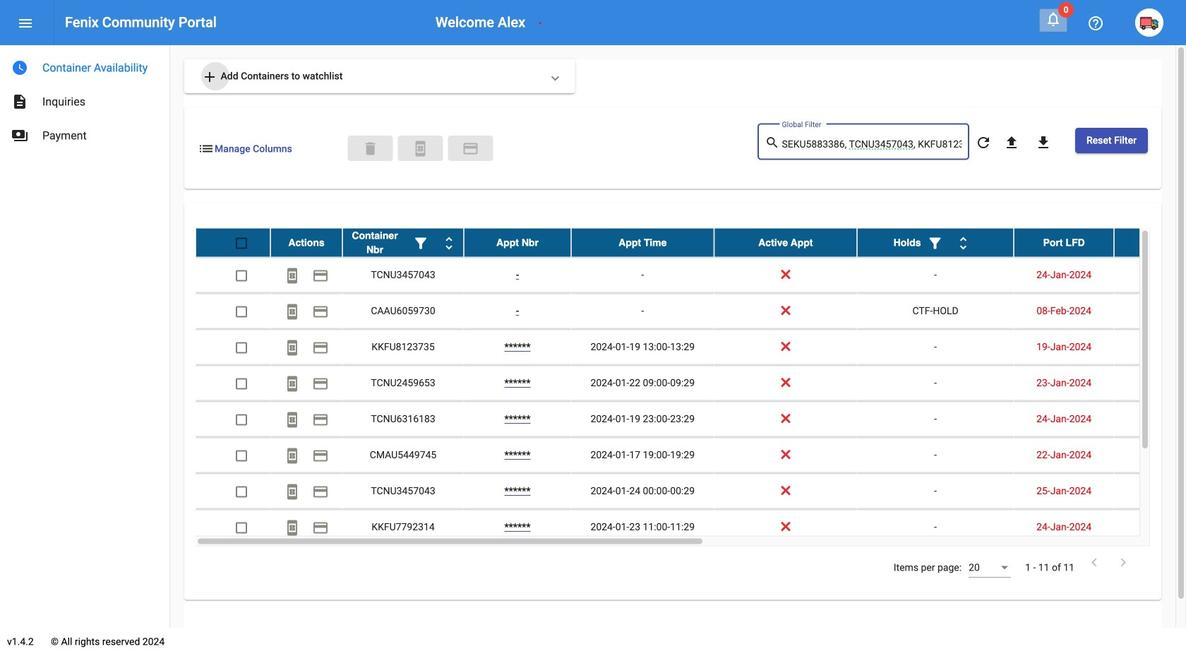 Task type: describe. For each thing, give the bounding box(es) containing it.
5 row from the top
[[196, 366, 1187, 402]]

2 row from the top
[[196, 258, 1187, 294]]

7 column header from the left
[[1015, 229, 1115, 257]]

3 row from the top
[[196, 294, 1187, 330]]

6 cell from the top
[[1115, 438, 1187, 473]]

8 column header from the left
[[1115, 229, 1187, 257]]

6 column header from the left
[[858, 229, 1015, 257]]

5 cell from the top
[[1115, 402, 1187, 437]]

9 row from the top
[[196, 510, 1187, 546]]



Task type: vqa. For each thing, say whether or not it's contained in the screenshot.
container
no



Task type: locate. For each thing, give the bounding box(es) containing it.
2 column header from the left
[[343, 229, 464, 257]]

1 cell from the top
[[1115, 258, 1187, 293]]

8 row from the top
[[196, 474, 1187, 510]]

7 row from the top
[[196, 438, 1187, 474]]

2 cell from the top
[[1115, 294, 1187, 329]]

4 cell from the top
[[1115, 366, 1187, 401]]

3 column header from the left
[[464, 229, 572, 257]]

delete image
[[362, 140, 379, 157]]

7 cell from the top
[[1115, 474, 1187, 509]]

4 row from the top
[[196, 330, 1187, 366]]

8 cell from the top
[[1115, 510, 1187, 545]]

navigation
[[0, 45, 170, 153]]

5 column header from the left
[[715, 229, 858, 257]]

no color image
[[17, 15, 34, 32], [1088, 15, 1105, 32], [11, 93, 28, 110], [1004, 134, 1021, 151], [765, 135, 782, 152], [198, 140, 215, 157], [412, 140, 429, 157], [413, 235, 430, 252], [956, 235, 973, 252], [312, 267, 329, 284], [284, 303, 301, 320], [312, 303, 329, 320], [312, 339, 329, 356], [312, 375, 329, 392], [284, 411, 301, 428], [312, 447, 329, 464], [284, 484, 301, 500], [312, 484, 329, 500], [284, 520, 301, 537], [312, 520, 329, 537], [1116, 554, 1133, 571]]

3 cell from the top
[[1115, 330, 1187, 365]]

1 row from the top
[[196, 229, 1187, 258]]

column header
[[271, 229, 343, 257], [343, 229, 464, 257], [464, 229, 572, 257], [572, 229, 715, 257], [715, 229, 858, 257], [858, 229, 1015, 257], [1015, 229, 1115, 257], [1115, 229, 1187, 257]]

no color image
[[1046, 11, 1063, 28], [11, 59, 28, 76], [201, 68, 218, 85], [11, 127, 28, 144], [976, 134, 993, 151], [1036, 134, 1053, 151], [462, 140, 479, 157], [441, 235, 458, 252], [927, 235, 944, 252], [284, 267, 301, 284], [284, 339, 301, 356], [284, 375, 301, 392], [312, 411, 329, 428], [284, 447, 301, 464], [1087, 554, 1104, 571]]

1 column header from the left
[[271, 229, 343, 257]]

6 row from the top
[[196, 402, 1187, 438]]

grid
[[196, 229, 1187, 547]]

Global Watchlist Filter field
[[782, 139, 963, 150]]

4 column header from the left
[[572, 229, 715, 257]]

row
[[196, 229, 1187, 258], [196, 258, 1187, 294], [196, 294, 1187, 330], [196, 330, 1187, 366], [196, 366, 1187, 402], [196, 402, 1187, 438], [196, 438, 1187, 474], [196, 474, 1187, 510], [196, 510, 1187, 546]]

cell
[[1115, 258, 1187, 293], [1115, 294, 1187, 329], [1115, 330, 1187, 365], [1115, 366, 1187, 401], [1115, 402, 1187, 437], [1115, 438, 1187, 473], [1115, 474, 1187, 509], [1115, 510, 1187, 545]]



